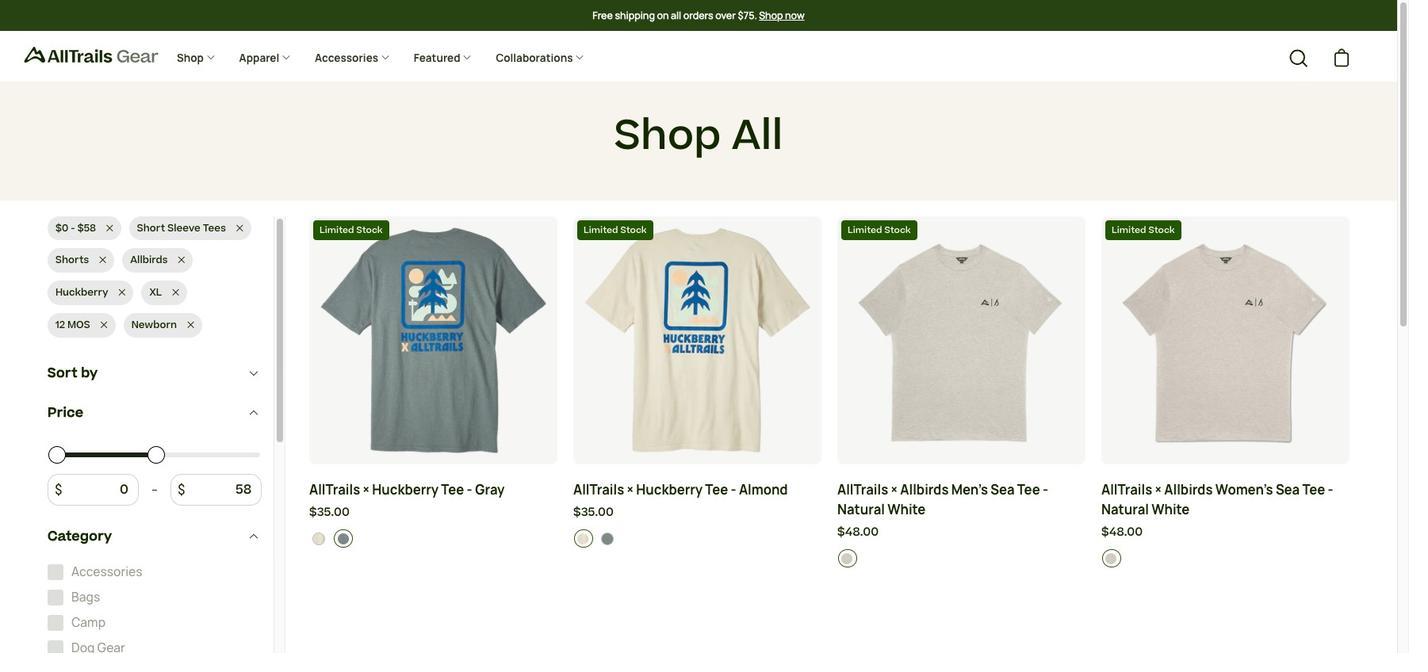 Task type: vqa. For each thing, say whether or not it's contained in the screenshot.
Inspired
no



Task type: locate. For each thing, give the bounding box(es) containing it.
1 vertical spatial accessories
[[71, 564, 143, 581]]

$35.00 up almond image
[[309, 504, 350, 521]]

shop all
[[615, 107, 783, 166]]

tee right men's in the right of the page
[[1018, 481, 1041, 499]]

alltrails for alltrails × allbirds men's sea tee - natural white
[[838, 481, 889, 499]]

sea
[[991, 481, 1015, 499], [1277, 481, 1301, 499]]

toggle plus image inside collaborations link
[[575, 52, 585, 62]]

price
[[48, 404, 84, 423]]

alltrails inside alltrails × allbirds men's sea tee - natural white $48.00
[[838, 481, 889, 499]]

$35.00 inside alltrails × huckberry tee - gray $35.00
[[309, 504, 350, 521]]

1 $48.00 from the left
[[838, 524, 879, 541]]

1 horizontal spatial option group
[[574, 530, 822, 548]]

1 toggle plus image from the left
[[282, 52, 291, 62]]

1 $35.00 link from the left
[[309, 504, 558, 522]]

1 option group from the left
[[310, 530, 558, 548]]

✕ down short sleeve tees
[[178, 253, 185, 268]]

natural white image for alltrails × allbirds men's sea tee - natural white
[[841, 553, 854, 565]]

tee
[[441, 481, 464, 499], [706, 481, 729, 499], [1018, 481, 1041, 499], [1303, 481, 1326, 499]]

white
[[888, 501, 926, 519], [1152, 501, 1191, 519]]

0 horizontal spatial option group
[[310, 530, 558, 548]]

newborn
[[131, 318, 177, 332]]

✕ for allbirds
[[178, 253, 185, 268]]

short
[[137, 221, 165, 235]]

- inside alltrails × huckberry tee - gray $35.00
[[467, 481, 473, 499]]

1 horizontal spatial natural
[[1102, 501, 1150, 519]]

1 horizontal spatial $35.00
[[574, 504, 614, 521]]

✕ right 'shorts'
[[99, 253, 107, 268]]

accessories
[[315, 51, 381, 65], [71, 564, 143, 581]]

almond radio left gray icon
[[310, 530, 329, 548]]

1 tee from the left
[[441, 481, 464, 499]]

alltrails
[[309, 481, 360, 499], [574, 481, 625, 499], [838, 481, 889, 499], [1102, 481, 1153, 499]]

allbirds inside alltrails × allbirds women's sea tee - natural white $48.00
[[1165, 481, 1214, 499]]

✕ for short sleeve tees
[[236, 221, 244, 235]]

$48.00 inside alltrails × allbirds women's sea tee - natural white $48.00
[[1102, 524, 1144, 541]]

tee left almond on the right of the page
[[706, 481, 729, 499]]

$35.00 link down "alltrails × huckberry tee - almond" link on the bottom of the page
[[574, 504, 822, 522]]

huckberry inside alltrails × huckberry tee - gray $35.00
[[372, 481, 439, 499]]

all
[[732, 107, 783, 166]]

0 horizontal spatial natural
[[838, 501, 885, 519]]

apparel
[[239, 51, 282, 65]]

shop now link
[[760, 8, 805, 23]]

toggle plus image inside apparel link
[[282, 52, 291, 62]]

0 vertical spatial accessories
[[315, 51, 381, 65]]

-
[[71, 221, 75, 235], [467, 481, 473, 499], [731, 481, 737, 499], [1043, 481, 1049, 499], [1329, 481, 1334, 499]]

4 × from the left
[[1156, 481, 1162, 499]]

1 horizontal spatial shop
[[615, 107, 722, 166]]

toggle plus image inside shop link
[[206, 52, 216, 62]]

× for alltrails × huckberry tee - gray
[[363, 481, 370, 499]]

3 toggle plus image from the left
[[575, 52, 585, 62]]

$35.00 for alltrails × huckberry tee - gray
[[309, 504, 350, 521]]

1 horizontal spatial $
[[178, 481, 185, 498]]

sea right men's in the right of the page
[[991, 481, 1015, 499]]

1 toggle plus image from the left
[[206, 52, 216, 62]]

✕ right mos
[[100, 318, 108, 332]]

1 horizontal spatial natural white radio
[[1103, 550, 1122, 568]]

1 horizontal spatial accessories
[[315, 51, 381, 65]]

- inside alltrails × allbirds men's sea tee - natural white $48.00
[[1043, 481, 1049, 499]]

✕ for $0 - $58
[[106, 221, 113, 235]]

$48.00 link
[[838, 524, 1086, 542], [1102, 524, 1350, 542]]

category button
[[48, 517, 262, 557]]

1 $ from the left
[[55, 481, 62, 498]]

natural white image for alltrails × allbirds women's sea tee - natural white
[[1105, 553, 1118, 565]]

almond image
[[577, 533, 590, 546]]

shop for shop
[[177, 51, 206, 65]]

$ left 0 number field
[[55, 481, 62, 498]]

$48.00 link down alltrails × allbirds men's sea tee - natural white 'link'
[[838, 524, 1086, 542]]

white inside alltrails × allbirds women's sea tee - natural white $48.00
[[1152, 501, 1191, 519]]

0 horizontal spatial $35.00
[[309, 504, 350, 521]]

1 white from the left
[[888, 501, 926, 519]]

men's
[[952, 481, 989, 499]]

white inside alltrails × allbirds men's sea tee - natural white $48.00
[[888, 501, 926, 519]]

× inside alltrails × huckberry tee - gray $35.00
[[363, 481, 370, 499]]

1 × from the left
[[363, 481, 370, 499]]

× inside alltrails × allbirds men's sea tee - natural white $48.00
[[891, 481, 898, 499]]

1 alltrails from the left
[[309, 481, 360, 499]]

sort by
[[48, 364, 98, 383]]

2 horizontal spatial huckberry
[[637, 481, 703, 499]]

toggle plus image inside featured link
[[463, 52, 472, 62]]

gray
[[475, 481, 505, 499]]

0 horizontal spatial $35.00 link
[[309, 504, 558, 522]]

almond radio left gray image
[[574, 530, 593, 548]]

1 natural from the left
[[838, 501, 885, 519]]

toggle plus image for apparel
[[282, 52, 291, 62]]

sleeve
[[168, 221, 201, 235]]

sea right women's
[[1277, 481, 1301, 499]]

3 tee from the left
[[1018, 481, 1041, 499]]

option group
[[310, 530, 558, 548], [574, 530, 822, 548]]

$48.00 inside alltrails × allbirds men's sea tee - natural white $48.00
[[838, 524, 879, 541]]

toggle plus image left collaborations
[[463, 52, 472, 62]]

0 horizontal spatial gray radio
[[334, 530, 353, 548]]

toggle plus image left accessories link
[[282, 52, 291, 62]]

1 horizontal spatial natural white image
[[1105, 553, 1118, 565]]

alltrails inside alltrails × allbirds women's sea tee - natural white $48.00
[[1102, 481, 1153, 499]]

1 horizontal spatial huckberry
[[372, 481, 439, 499]]

✕ left xl
[[118, 286, 126, 300]]

✕ right xl
[[172, 286, 179, 300]]

2 white from the left
[[1152, 501, 1191, 519]]

✕ right $58 in the top left of the page
[[106, 221, 113, 235]]

2 tee from the left
[[706, 481, 729, 499]]

shop
[[760, 8, 784, 22], [177, 51, 206, 65], [615, 107, 722, 166]]

1 horizontal spatial $35.00 link
[[574, 504, 822, 522]]

$ for 0 number field
[[55, 481, 62, 498]]

0 vertical spatial shop
[[760, 8, 784, 22]]

✕ right newborn
[[187, 318, 194, 332]]

1 $35.00 from the left
[[309, 504, 350, 521]]

1 natural white image from the left
[[841, 553, 854, 565]]

0 horizontal spatial $48.00
[[838, 524, 879, 541]]

alltrails inside alltrails × huckberry tee - almond $35.00
[[574, 481, 625, 499]]

2 $35.00 link from the left
[[574, 504, 822, 522]]

2 toggle plus image from the left
[[381, 52, 390, 62]]

natural white image
[[841, 553, 854, 565], [1105, 553, 1118, 565]]

2 natural white image from the left
[[1105, 553, 1118, 565]]

toggle plus image inside accessories link
[[381, 52, 390, 62]]

huckberry for alltrails × huckberry tee - almond
[[637, 481, 703, 499]]

2 horizontal spatial toggle plus image
[[575, 52, 585, 62]]

accessories link
[[303, 39, 402, 78]]

2 option group from the left
[[574, 530, 822, 548]]

now
[[786, 8, 805, 22]]

2 vertical spatial shop
[[615, 107, 722, 166]]

2 horizontal spatial allbirds
[[1165, 481, 1214, 499]]

natural inside alltrails × allbirds women's sea tee - natural white $48.00
[[1102, 501, 1150, 519]]

natural for alltrails × allbirds women's sea tee - natural white
[[1102, 501, 1150, 519]]

alltrails inside alltrails × huckberry tee - gray $35.00
[[309, 481, 360, 499]]

1 sea from the left
[[991, 481, 1015, 499]]

allbirds left men's in the right of the page
[[901, 481, 949, 499]]

2 $35.00 from the left
[[574, 504, 614, 521]]

0 horizontal spatial shop
[[177, 51, 206, 65]]

1 horizontal spatial toggle plus image
[[381, 52, 390, 62]]

1 horizontal spatial sea
[[1277, 481, 1301, 499]]

collaborations
[[496, 51, 575, 65]]

short sleeve tees
[[137, 221, 226, 235]]

Almond radio
[[310, 530, 329, 548], [574, 530, 593, 548]]

1 gray radio from the left
[[334, 530, 353, 548]]

0 horizontal spatial $48.00 link
[[838, 524, 1086, 542]]

× inside alltrails × huckberry tee - almond $35.00
[[627, 481, 634, 499]]

almond radio for alltrails × huckberry tee - gray
[[310, 530, 329, 548]]

tee inside alltrails × allbirds men's sea tee - natural white $48.00
[[1018, 481, 1041, 499]]

$35.00 link down alltrails × huckberry tee - gray link
[[309, 504, 558, 522]]

almond
[[739, 481, 788, 499]]

bags
[[71, 589, 100, 606]]

alltrails × huckberry tee - gray link
[[309, 481, 558, 500]]

natural
[[838, 501, 885, 519], [1102, 501, 1150, 519]]

✕
[[106, 221, 113, 235], [236, 221, 244, 235], [99, 253, 107, 268], [178, 253, 185, 268], [118, 286, 126, 300], [172, 286, 179, 300], [100, 318, 108, 332], [187, 318, 194, 332]]

1 horizontal spatial almond radio
[[574, 530, 593, 548]]

toggle plus image
[[206, 52, 216, 62], [381, 52, 390, 62], [575, 52, 585, 62]]

✕ right 'tees'
[[236, 221, 244, 235]]

0 horizontal spatial sea
[[991, 481, 1015, 499]]

gray radio right almond image
[[334, 530, 353, 548]]

× inside alltrails × allbirds women's sea tee - natural white $48.00
[[1156, 481, 1162, 499]]

0 horizontal spatial natural white radio
[[838, 550, 857, 568]]

1 almond radio from the left
[[310, 530, 329, 548]]

$35.00
[[309, 504, 350, 521], [574, 504, 614, 521]]

allbirds left women's
[[1165, 481, 1214, 499]]

0 horizontal spatial $
[[55, 481, 62, 498]]

allbirds
[[130, 253, 168, 268], [901, 481, 949, 499], [1165, 481, 1214, 499]]

$
[[55, 481, 62, 498], [178, 481, 185, 498]]

4 tee from the left
[[1303, 481, 1326, 499]]

×
[[363, 481, 370, 499], [627, 481, 634, 499], [891, 481, 898, 499], [1156, 481, 1162, 499]]

$48.00 link down alltrails × allbirds women's sea tee - natural white link
[[1102, 524, 1350, 542]]

1 horizontal spatial $48.00 link
[[1102, 524, 1350, 542]]

$0
[[56, 221, 68, 235]]

0 horizontal spatial allbirds
[[130, 253, 168, 268]]

2 $48.00 link from the left
[[1102, 524, 1350, 542]]

2 almond radio from the left
[[574, 530, 593, 548]]

1 horizontal spatial gray radio
[[599, 530, 618, 548]]

58 number field
[[189, 479, 255, 501]]

2 $ from the left
[[178, 481, 185, 498]]

allbirds inside alltrails × allbirds men's sea tee - natural white $48.00
[[901, 481, 949, 499]]

toggle plus image for featured
[[463, 52, 472, 62]]

2 alltrails from the left
[[574, 481, 625, 499]]

0 horizontal spatial accessories
[[71, 564, 143, 581]]

$58
[[78, 221, 96, 235]]

sea inside alltrails × allbirds women's sea tee - natural white $48.00
[[1277, 481, 1301, 499]]

huckberry inside alltrails × huckberry tee - almond $35.00
[[637, 481, 703, 499]]

× for alltrails × allbirds women's sea tee - natural white
[[1156, 481, 1162, 499]]

price button
[[48, 393, 262, 433]]

allbirds down short
[[130, 253, 168, 268]]

2 sea from the left
[[1277, 481, 1301, 499]]

alltrails for alltrails × allbirds women's sea tee - natural white
[[1102, 481, 1153, 499]]

- inside alltrails × allbirds women's sea tee - natural white $48.00
[[1329, 481, 1334, 499]]

option group down alltrails × huckberry tee - gray $35.00
[[310, 530, 558, 548]]

almond radio for alltrails × huckberry tee - almond
[[574, 530, 593, 548]]

tee left gray
[[441, 481, 464, 499]]

12
[[56, 318, 65, 332]]

2 × from the left
[[627, 481, 634, 499]]

0 horizontal spatial natural white image
[[841, 553, 854, 565]]

Natural White radio
[[838, 550, 857, 568], [1103, 550, 1122, 568]]

$35.00 up almond icon
[[574, 504, 614, 521]]

3 alltrails from the left
[[838, 481, 889, 499]]

natural inside alltrails × allbirds men's sea tee - natural white $48.00
[[838, 501, 885, 519]]

$48.00 for alltrails × allbirds men's sea tee - natural white
[[838, 524, 879, 541]]

$48.00
[[838, 524, 879, 541], [1102, 524, 1144, 541]]

0 horizontal spatial toggle plus image
[[282, 52, 291, 62]]

white for men's
[[888, 501, 926, 519]]

gray radio right almond icon
[[599, 530, 618, 548]]

2 $48.00 from the left
[[1102, 524, 1144, 541]]

1 horizontal spatial allbirds
[[901, 481, 949, 499]]

✕ for 12 mos
[[100, 318, 108, 332]]

gray image
[[337, 533, 350, 546]]

3 × from the left
[[891, 481, 898, 499]]

1 natural white radio from the left
[[838, 550, 857, 568]]

tees
[[203, 221, 226, 235]]

0 horizontal spatial almond radio
[[310, 530, 329, 548]]

collaborations link
[[484, 39, 597, 78]]

featured link
[[402, 39, 484, 78]]

0 horizontal spatial toggle plus image
[[206, 52, 216, 62]]

Gray radio
[[334, 530, 353, 548], [599, 530, 618, 548]]

0 horizontal spatial white
[[888, 501, 926, 519]]

✕ for newborn
[[187, 318, 194, 332]]

allbirds for alltrails × allbirds women's sea tee - natural white
[[1165, 481, 1214, 499]]

2 gray radio from the left
[[599, 530, 618, 548]]

$35.00 link
[[309, 504, 558, 522], [574, 504, 822, 522]]

$35.00 link for gray
[[309, 504, 558, 522]]

1 horizontal spatial toggle plus image
[[463, 52, 472, 62]]

1 horizontal spatial $48.00
[[1102, 524, 1144, 541]]

2 toggle plus image from the left
[[463, 52, 472, 62]]

tee right women's
[[1303, 481, 1326, 499]]

4 alltrails from the left
[[1102, 481, 1153, 499]]

option group down alltrails × huckberry tee - almond $35.00
[[574, 530, 822, 548]]

✕ for shorts
[[99, 253, 107, 268]]

toggle plus image
[[282, 52, 291, 62], [463, 52, 472, 62]]

$ for 58 number field
[[178, 481, 185, 498]]

1 horizontal spatial white
[[1152, 501, 1191, 519]]

1 $48.00 link from the left
[[838, 524, 1086, 542]]

2 natural white radio from the left
[[1103, 550, 1122, 568]]

1 vertical spatial shop
[[177, 51, 206, 65]]

sea inside alltrails × allbirds men's sea tee - natural white $48.00
[[991, 481, 1015, 499]]

huckberry
[[56, 286, 108, 300], [372, 481, 439, 499], [637, 481, 703, 499]]

$ left 58 number field
[[178, 481, 185, 498]]

2 natural from the left
[[1102, 501, 1150, 519]]

shop link
[[165, 39, 227, 78]]

$35.00 inside alltrails × huckberry tee - almond $35.00
[[574, 504, 614, 521]]



Task type: describe. For each thing, give the bounding box(es) containing it.
option group for gray
[[310, 530, 558, 548]]

option group for almond
[[574, 530, 822, 548]]

on
[[657, 8, 669, 22]]

huckberry for alltrails × huckberry tee - gray
[[372, 481, 439, 499]]

by
[[81, 364, 98, 383]]

- inside alltrails × huckberry tee - almond $35.00
[[731, 481, 737, 499]]

$35.00 link for almond
[[574, 504, 822, 522]]

alltrails × allbirds men's sea tee - natural white $48.00
[[838, 481, 1049, 541]]

gray radio for alltrails × huckberry tee - gray
[[334, 530, 353, 548]]

alltrails for alltrails × huckberry tee - gray
[[309, 481, 360, 499]]

shop for shop all
[[615, 107, 722, 166]]

0 horizontal spatial huckberry
[[56, 286, 108, 300]]

sort by button
[[48, 354, 262, 393]]

2 horizontal spatial shop
[[760, 8, 784, 22]]

gray radio for alltrails × huckberry tee - almond
[[599, 530, 618, 548]]

gray image
[[601, 533, 614, 546]]

✕ for xl
[[172, 286, 179, 300]]

alltrails × huckberry tee - gray $35.00
[[309, 481, 505, 521]]

toggle plus image for collaborations
[[575, 52, 585, 62]]

alltrails × huckberry tee - almond $35.00
[[574, 481, 788, 521]]

0 number field
[[66, 479, 132, 501]]

alltrails × allbirds women's sea tee - natural white link
[[1102, 481, 1350, 520]]

xl
[[150, 286, 162, 300]]

orders
[[684, 8, 714, 22]]

category
[[48, 527, 112, 546]]

$0 - $58
[[56, 221, 96, 235]]

× for alltrails × allbirds men's sea tee - natural white
[[891, 481, 898, 499]]

mos
[[67, 318, 90, 332]]

alltrails × huckberry tee - almond link
[[574, 481, 822, 500]]

almond image
[[313, 533, 325, 546]]

shipping
[[615, 8, 655, 22]]

12 mos
[[56, 318, 90, 332]]

shorts
[[56, 253, 89, 268]]

alltrails × allbirds women's sea tee - natural white $48.00
[[1102, 481, 1334, 541]]

tee inside alltrails × huckberry tee - gray $35.00
[[441, 481, 464, 499]]

white for women's
[[1152, 501, 1191, 519]]

natural white radio for alltrails × allbirds men's sea tee - natural white
[[838, 550, 857, 568]]

alltrails × allbirds men's sea tee - natural white link
[[838, 481, 1086, 520]]

free
[[593, 8, 613, 22]]

over
[[716, 8, 736, 22]]

alltrails for alltrails × huckberry tee - almond
[[574, 481, 625, 499]]

women's
[[1216, 481, 1274, 499]]

natural for alltrails × allbirds men's sea tee - natural white
[[838, 501, 885, 519]]

apparel link
[[227, 39, 303, 78]]

natural white radio for alltrails × allbirds women's sea tee - natural white
[[1103, 550, 1122, 568]]

$48.00 link for women's
[[1102, 524, 1350, 542]]

camp
[[71, 615, 106, 631]]

featured
[[414, 51, 463, 65]]

$48.00 link for men's
[[838, 524, 1086, 542]]

toggle plus image for shop
[[206, 52, 216, 62]]

toggle plus image for accessories
[[381, 52, 390, 62]]

sea for men's
[[991, 481, 1015, 499]]

× for alltrails × huckberry tee - almond
[[627, 481, 634, 499]]

sea for women's
[[1277, 481, 1301, 499]]

tee inside alltrails × huckberry tee - almond $35.00
[[706, 481, 729, 499]]

tee inside alltrails × allbirds women's sea tee - natural white $48.00
[[1303, 481, 1326, 499]]

$48.00 for alltrails × allbirds women's sea tee - natural white
[[1102, 524, 1144, 541]]

free shipping on all orders over $75. shop now
[[593, 8, 805, 22]]

allbirds for alltrails × allbirds men's sea tee - natural white
[[901, 481, 949, 499]]

sort
[[48, 364, 78, 383]]

✕ for huckberry
[[118, 286, 126, 300]]

$35.00 for alltrails × huckberry tee - almond
[[574, 504, 614, 521]]

all
[[671, 8, 682, 22]]

$75.
[[738, 8, 758, 22]]



